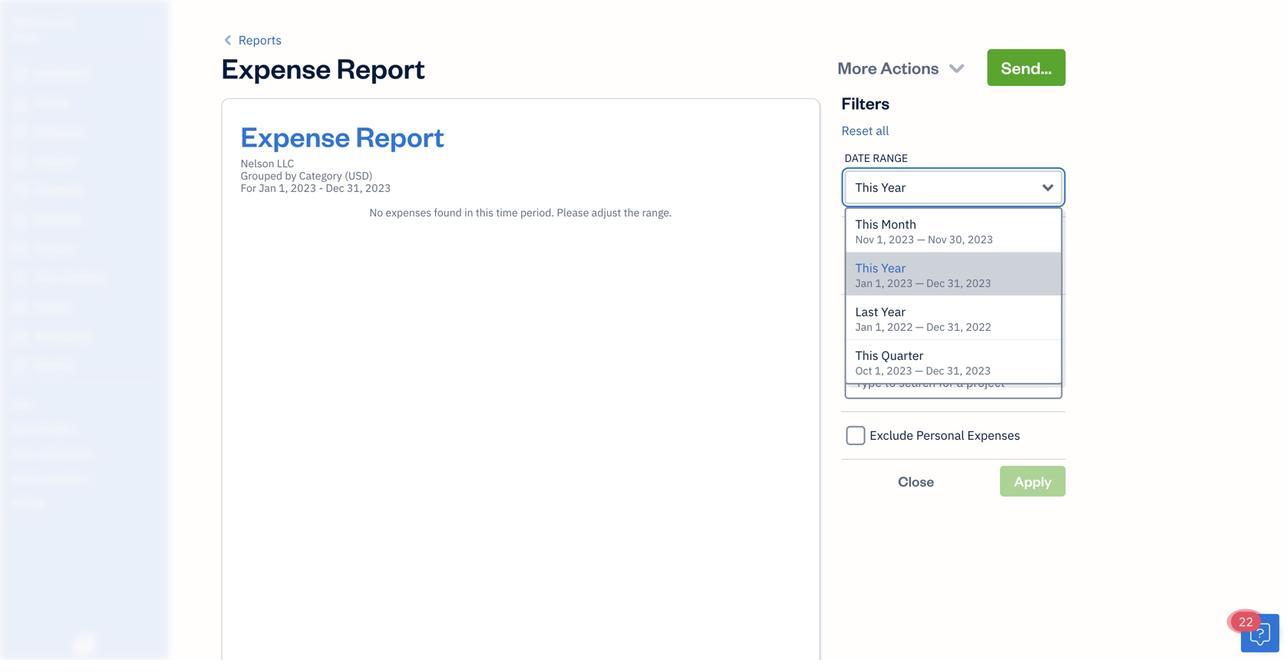 Task type: locate. For each thing, give the bounding box(es) containing it.
please
[[557, 205, 589, 220]]

llc inside expense report nelson llc grouped by category ( usd ) for jan 1, 2023 - dec 31, 2023
[[277, 156, 294, 170]]

this year
[[856, 179, 906, 195]]

dec inside expense report nelson llc grouped by category ( usd ) for jan 1, 2023 - dec 31, 2023
[[326, 181, 344, 195]]

2 nov from the left
[[928, 232, 947, 246]]

team members image
[[12, 422, 164, 434]]

this inside this year jan 1, 2023 — dec 31, 2023
[[856, 260, 879, 276]]

this left quarter
[[856, 347, 879, 363]]

nelson inside nelson llc owner
[[12, 13, 52, 30]]

— inside this month nov 1, 2023 — nov 30, 2023
[[917, 232, 926, 246]]

this left month
[[856, 216, 879, 232]]

1 horizontal spatial 2022
[[966, 320, 992, 334]]

jan up oct
[[856, 320, 873, 334]]

1 horizontal spatial llc
[[277, 156, 294, 170]]

nelson llc owner
[[12, 13, 74, 43]]

1 horizontal spatial nelson
[[241, 156, 274, 170]]

3 year from the top
[[881, 304, 906, 320]]

—
[[917, 232, 926, 246], [916, 276, 924, 290], [916, 320, 924, 334], [915, 363, 924, 378]]

dec right quarter
[[926, 363, 945, 378]]

limit
[[845, 306, 869, 320]]

2 2022 from the left
[[966, 320, 992, 334]]

1 horizontal spatial nov
[[928, 232, 947, 246]]

range
[[873, 151, 908, 165]]

0 vertical spatial report
[[337, 49, 425, 86]]

— right month
[[917, 232, 926, 246]]

expense
[[221, 49, 331, 86], [241, 117, 350, 154]]

31, right quarter
[[947, 363, 963, 378]]

jan inside expense report nelson llc grouped by category ( usd ) for jan 1, 2023 - dec 31, 2023
[[259, 181, 276, 195]]

llc
[[54, 13, 74, 30], [277, 156, 294, 170]]

year for this year
[[882, 179, 906, 195]]

31, inside this year jan 1, 2023 — dec 31, 2023
[[948, 276, 963, 290]]

nelson
[[12, 13, 52, 30], [241, 156, 274, 170]]

0 vertical spatial llc
[[54, 13, 74, 30]]

exclude personal expenses
[[870, 427, 1021, 443]]

this inside this quarter oct 1, 2023 — dec 31, 2023
[[856, 347, 879, 363]]

year down by
[[882, 260, 906, 276]]

this for this year jan 1, 2023 — dec 31, 2023
[[856, 260, 879, 276]]

dec right -
[[326, 181, 344, 195]]

2 this from the top
[[856, 216, 879, 232]]

0 vertical spatial nelson
[[12, 13, 52, 30]]

usd
[[348, 169, 369, 183]]

this down date range
[[856, 179, 879, 195]]

2022 right to
[[887, 320, 913, 334]]

— for this year
[[916, 276, 924, 290]]

year inside last year jan 1, 2022 — dec 31, 2022
[[881, 304, 906, 320]]

— down last year jan 1, 2022 — dec 31, 2022
[[915, 363, 924, 378]]

jan right the "for"
[[259, 181, 276, 195]]

apps image
[[12, 398, 164, 410]]

0 horizontal spatial nelson
[[12, 13, 52, 30]]

list box containing this month
[[846, 209, 1061, 384]]

freshbooks image
[[72, 636, 97, 654]]

nov left by
[[856, 232, 874, 246]]

this year jan 1, 2023 — dec 31, 2023
[[856, 260, 992, 290]]

nov left 30,
[[928, 232, 947, 246]]

expense for expense report nelson llc grouped by category ( usd ) for jan 1, 2023 - dec 31, 2023
[[241, 117, 350, 154]]

— up quarter
[[916, 320, 924, 334]]

in
[[464, 205, 473, 220]]

— inside this quarter oct 1, 2023 — dec 31, 2023
[[915, 363, 924, 378]]

31, up this quarter oct 1, 2023 — dec 31, 2023
[[948, 320, 963, 334]]

jan inside this year jan 1, 2023 — dec 31, 2023
[[856, 276, 873, 290]]

1 vertical spatial nelson
[[241, 156, 274, 170]]

the
[[624, 205, 640, 220]]

jan
[[259, 181, 276, 195], [856, 276, 873, 290], [856, 320, 873, 334]]

dec
[[326, 181, 344, 195], [927, 276, 945, 290], [927, 320, 945, 334], [926, 363, 945, 378]]

1, right group
[[877, 232, 886, 246]]

0 vertical spatial expense
[[221, 49, 331, 86]]

1, up to
[[875, 276, 885, 290]]

this down the group by
[[856, 260, 879, 276]]

2022
[[887, 320, 913, 334], [966, 320, 992, 334]]

this inside field
[[856, 179, 879, 195]]

report inside expense report nelson llc grouped by category ( usd ) for jan 1, 2023 - dec 31, 2023
[[356, 117, 444, 154]]

jan inside last year jan 1, 2022 — dec 31, 2022
[[856, 320, 873, 334]]

— inside this year jan 1, 2023 — dec 31, 2023
[[916, 276, 924, 290]]

1 vertical spatial year
[[882, 260, 906, 276]]

time
[[496, 205, 518, 220]]

1, inside this year jan 1, 2023 — dec 31, 2023
[[875, 276, 885, 290]]

— for this quarter
[[915, 363, 924, 378]]

nov
[[856, 232, 874, 246], [928, 232, 947, 246]]

0 horizontal spatial llc
[[54, 13, 74, 30]]

reports button
[[221, 31, 282, 49]]

— inside last year jan 1, 2022 — dec 31, 2022
[[916, 320, 924, 334]]

1 vertical spatial jan
[[856, 276, 873, 290]]

— up last year jan 1, 2022 — dec 31, 2022
[[916, 276, 924, 290]]

1 year from the top
[[882, 179, 906, 195]]

31, for last year
[[948, 320, 963, 334]]

1 2022 from the left
[[887, 320, 913, 334]]

1, for this quarter
[[875, 363, 884, 378]]

year for this year jan 1, 2023 — dec 31, 2023
[[882, 260, 906, 276]]

this
[[476, 205, 494, 220]]

1,
[[279, 181, 288, 195], [877, 232, 886, 246], [875, 276, 885, 290], [875, 320, 885, 334], [875, 363, 884, 378]]

year right last
[[881, 304, 906, 320]]

31, for this year
[[948, 276, 963, 290]]

date range element
[[842, 140, 1066, 385]]

— for last year
[[916, 320, 924, 334]]

1 this from the top
[[856, 179, 879, 195]]

send…
[[1001, 56, 1052, 78]]

reset
[[842, 122, 873, 139]]

reports
[[239, 32, 282, 48]]

group by
[[845, 228, 889, 243]]

dec inside this quarter oct 1, 2023 — dec 31, 2023
[[926, 363, 945, 378]]

jan up last
[[856, 276, 873, 290]]

expense up by
[[241, 117, 350, 154]]

last
[[856, 304, 878, 320]]

dec up last year jan 1, 2022 — dec 31, 2022
[[927, 276, 945, 290]]

category
[[299, 169, 342, 183]]

year down range on the right
[[882, 179, 906, 195]]

year inside this year jan 1, 2023 — dec 31, 2023
[[882, 260, 906, 276]]

date range
[[845, 151, 908, 165]]

1 vertical spatial expense
[[241, 117, 350, 154]]

0 horizontal spatial 2022
[[887, 320, 913, 334]]

4 this from the top
[[856, 347, 879, 363]]

more actions button
[[824, 49, 981, 86]]

settings image
[[12, 496, 164, 508]]

0 horizontal spatial nov
[[856, 232, 874, 246]]

31, for this quarter
[[947, 363, 963, 378]]

nelson up the "for"
[[241, 156, 274, 170]]

1, inside this quarter oct 1, 2023 — dec 31, 2023
[[875, 363, 884, 378]]

last year jan 1, 2022 — dec 31, 2022
[[856, 304, 992, 334]]

2 vertical spatial jan
[[856, 320, 873, 334]]

this inside this month nov 1, 2023 — nov 30, 2023
[[856, 216, 879, 232]]

31, inside last year jan 1, 2022 — dec 31, 2022
[[948, 320, 963, 334]]

list box
[[846, 209, 1061, 384]]

2 vertical spatial year
[[881, 304, 906, 320]]

expense inside expense report nelson llc grouped by category ( usd ) for jan 1, 2023 - dec 31, 2023
[[241, 117, 350, 154]]

nelson inside expense report nelson llc grouped by category ( usd ) for jan 1, 2023 - dec 31, 2023
[[241, 156, 274, 170]]

to
[[871, 306, 883, 320]]

month
[[882, 216, 917, 232]]

2 year from the top
[[882, 260, 906, 276]]

1, inside last year jan 1, 2022 — dec 31, 2022
[[875, 320, 885, 334]]

Project text field
[[846, 367, 1061, 398]]

(
[[345, 169, 348, 183]]

1, right oct
[[875, 363, 884, 378]]

dashboard image
[[10, 67, 28, 82]]

report image
[[10, 358, 28, 374]]

3 this from the top
[[856, 260, 879, 276]]

chevronleft image
[[221, 31, 236, 49]]

1 vertical spatial llc
[[277, 156, 294, 170]]

1 vertical spatial report
[[356, 117, 444, 154]]

31, inside expense report nelson llc grouped by category ( usd ) for jan 1, 2023 - dec 31, 2023
[[347, 181, 363, 195]]

1, right the "for"
[[279, 181, 288, 195]]

— for this month
[[917, 232, 926, 246]]

limit to
[[845, 306, 883, 320]]

this
[[856, 179, 879, 195], [856, 216, 879, 232], [856, 260, 879, 276], [856, 347, 879, 363]]

1, for this month
[[877, 232, 886, 246]]

31, down 30,
[[948, 276, 963, 290]]

dec inside last year jan 1, 2022 — dec 31, 2022
[[927, 320, 945, 334]]

year
[[882, 179, 906, 195], [882, 260, 906, 276], [881, 304, 906, 320]]

dec up this quarter oct 1, 2023 — dec 31, 2023
[[927, 320, 945, 334]]

1, right limit
[[875, 320, 885, 334]]

expense down reports
[[221, 49, 331, 86]]

this for this quarter oct 1, 2023 — dec 31, 2023
[[856, 347, 879, 363]]

31,
[[347, 181, 363, 195], [948, 276, 963, 290], [948, 320, 963, 334], [947, 363, 963, 378]]

chart image
[[10, 329, 28, 345]]

31, left the ) at left top
[[347, 181, 363, 195]]

reset all
[[842, 122, 889, 139]]

Date Range field
[[845, 170, 1063, 204]]

2022 up project text field
[[966, 320, 992, 334]]

2023
[[291, 181, 316, 195], [365, 181, 391, 195], [889, 232, 915, 246], [968, 232, 994, 246], [887, 276, 913, 290], [966, 276, 992, 290], [887, 363, 913, 378], [965, 363, 991, 378]]

adjust
[[592, 205, 621, 220]]

1, inside this month nov 1, 2023 — nov 30, 2023
[[877, 232, 886, 246]]

report
[[337, 49, 425, 86], [356, 117, 444, 154]]

0 vertical spatial jan
[[259, 181, 276, 195]]

dec for this quarter
[[926, 363, 945, 378]]

year inside field
[[882, 179, 906, 195]]

31, inside this quarter oct 1, 2023 — dec 31, 2023
[[947, 363, 963, 378]]

0 vertical spatial year
[[882, 179, 906, 195]]

nelson up owner
[[12, 13, 52, 30]]

dec inside this year jan 1, 2023 — dec 31, 2023
[[927, 276, 945, 290]]



Task type: vqa. For each thing, say whether or not it's contained in the screenshot.
AL dropdown button
no



Task type: describe. For each thing, give the bounding box(es) containing it.
project image
[[10, 242, 28, 257]]

by
[[285, 169, 297, 183]]

this for this month nov 1, 2023 — nov 30, 2023
[[856, 216, 879, 232]]

date
[[845, 151, 871, 165]]

expense report nelson llc grouped by category ( usd ) for jan 1, 2023 - dec 31, 2023
[[241, 117, 444, 195]]

estimate image
[[10, 125, 28, 140]]

money image
[[10, 300, 28, 316]]

close
[[898, 472, 934, 490]]

jan for last year
[[856, 320, 873, 334]]

more actions
[[838, 56, 939, 78]]

limit to element
[[842, 295, 1066, 412]]

expense image
[[10, 213, 28, 228]]

1, for last year
[[875, 320, 885, 334]]

quarter
[[882, 347, 924, 363]]

close button
[[842, 466, 991, 497]]

main element
[[0, 0, 207, 660]]

timer image
[[10, 271, 28, 286]]

llc inside nelson llc owner
[[54, 13, 74, 30]]

by
[[877, 228, 889, 243]]

jan for this year
[[856, 276, 873, 290]]

chevrondown image
[[946, 57, 968, 78]]

group by element
[[842, 217, 1066, 295]]

bank connections image
[[12, 471, 164, 484]]

filters
[[842, 92, 890, 114]]

-
[[319, 181, 323, 195]]

expenses
[[386, 205, 432, 220]]

resource center badge image
[[1241, 614, 1280, 653]]

expenses
[[968, 427, 1021, 443]]

more
[[838, 56, 877, 78]]

for
[[241, 181, 256, 195]]

grouped
[[241, 169, 283, 183]]

range.
[[642, 205, 672, 220]]

expense report
[[221, 49, 425, 86]]

found
[[434, 205, 462, 220]]

personal
[[916, 427, 965, 443]]

this quarter oct 1, 2023 — dec 31, 2023
[[856, 347, 991, 378]]

oct
[[856, 363, 872, 378]]

22 button
[[1231, 612, 1280, 653]]

client image
[[10, 96, 28, 111]]

invoice image
[[10, 154, 28, 170]]

no expenses found in this time period. please adjust the range.
[[370, 205, 672, 220]]

report for expense report nelson llc grouped by category ( usd ) for jan 1, 2023 - dec 31, 2023
[[356, 117, 444, 154]]

owner
[[12, 31, 41, 43]]

dec for this year
[[927, 276, 945, 290]]

1, for this year
[[875, 276, 885, 290]]

this month nov 1, 2023 — nov 30, 2023
[[856, 216, 994, 246]]

items and services image
[[12, 447, 164, 459]]

22
[[1239, 614, 1254, 630]]

30,
[[949, 232, 965, 246]]

)
[[369, 169, 373, 183]]

group
[[845, 228, 875, 243]]

list box inside date range element
[[846, 209, 1061, 384]]

exclude
[[870, 427, 914, 443]]

payment image
[[10, 183, 28, 199]]

all
[[876, 122, 889, 139]]

reset all button
[[842, 121, 889, 140]]

report for expense report
[[337, 49, 425, 86]]

period.
[[520, 205, 554, 220]]

this for this year
[[856, 179, 879, 195]]

dec for last year
[[927, 320, 945, 334]]

send… button
[[987, 49, 1066, 86]]

no
[[370, 205, 383, 220]]

1 nov from the left
[[856, 232, 874, 246]]

expense for expense report
[[221, 49, 331, 86]]

1, inside expense report nelson llc grouped by category ( usd ) for jan 1, 2023 - dec 31, 2023
[[279, 181, 288, 195]]

year for last year jan 1, 2022 — dec 31, 2022
[[881, 304, 906, 320]]

actions
[[881, 56, 939, 78]]



